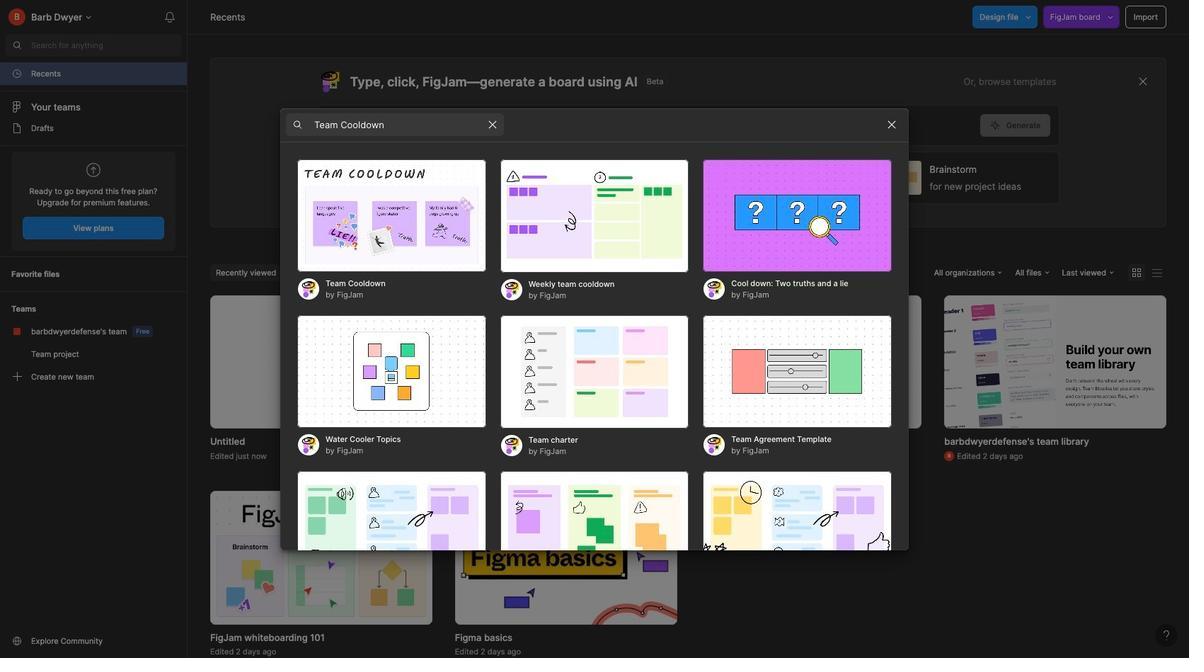 Task type: locate. For each thing, give the bounding box(es) containing it.
Search templates text field
[[314, 116, 482, 133]]

dialog
[[280, 108, 909, 658]]

search 32 image
[[6, 34, 28, 57]]

team cooldown image
[[297, 159, 486, 272]]

team weekly image
[[297, 471, 486, 584]]

file thumbnail image
[[945, 295, 1167, 429], [462, 304, 670, 420], [707, 304, 915, 420], [210, 491, 433, 624], [455, 491, 677, 624]]

team stand up image
[[501, 471, 689, 584]]

water cooler topics image
[[297, 315, 486, 428]]



Task type: vqa. For each thing, say whether or not it's contained in the screenshot.
Dialog
yes



Task type: describe. For each thing, give the bounding box(es) containing it.
team meeting agenda image
[[704, 471, 892, 584]]

cool down: two truths and a lie image
[[704, 159, 892, 272]]

team charter image
[[501, 315, 689, 428]]

recent 16 image
[[11, 68, 23, 79]]

Search for anything text field
[[31, 40, 181, 51]]

bell 32 image
[[159, 6, 181, 28]]

team agreement template image
[[704, 315, 892, 428]]

Ex: A weekly team meeting, starting with an ice breaker field
[[318, 106, 981, 145]]

community 16 image
[[11, 635, 23, 647]]

page 16 image
[[11, 123, 23, 134]]

weekly team cooldown image
[[501, 159, 689, 272]]



